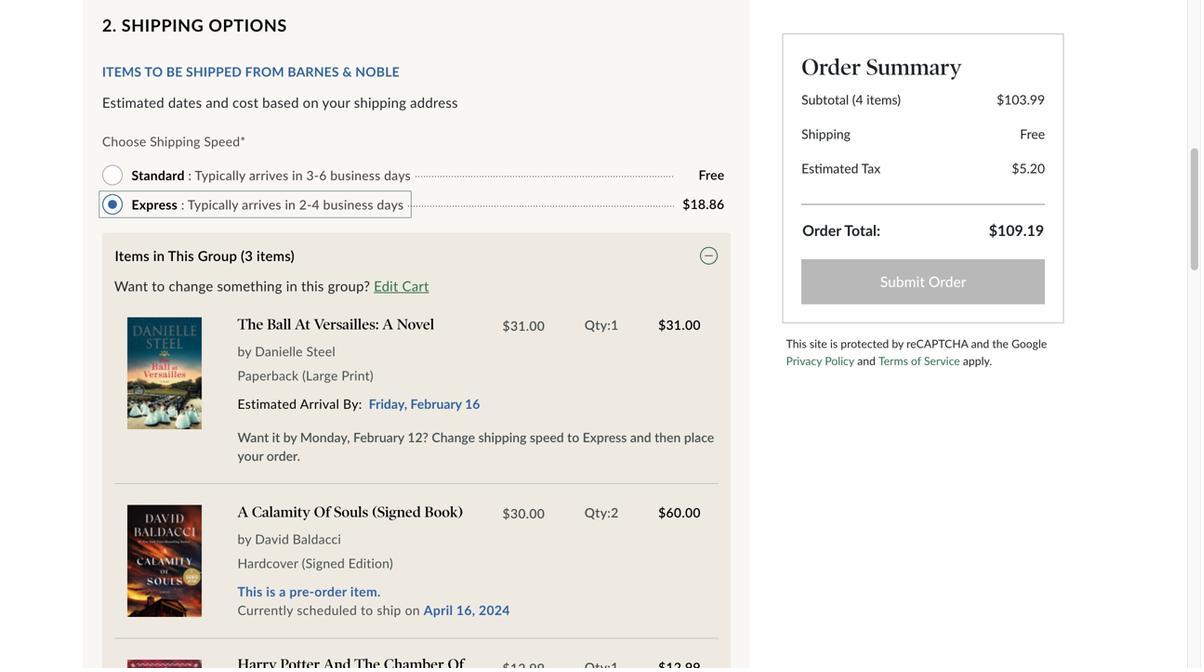 Task type: locate. For each thing, give the bounding box(es) containing it.
estimated dates and cost based on your shipping address
[[102, 94, 458, 111]]

the
[[992, 337, 1009, 350]]

2 horizontal spatial this
[[786, 337, 807, 350]]

want it by monday, february 12? change shipping speed to express and then place your order.
[[238, 430, 714, 464]]

0 vertical spatial february
[[410, 396, 462, 412]]

1 horizontal spatial shipping
[[478, 430, 527, 445]]

title: harry potter and the chamber of secrets: 25th anniversary edition (harry potter series #2), author: j. k. rowling image
[[125, 657, 204, 668]]

0 horizontal spatial want
[[114, 278, 148, 294]]

of
[[911, 354, 921, 367], [314, 503, 330, 521]]

1 vertical spatial is
[[266, 584, 276, 600]]

typically up 'items in this group (3 items)'
[[188, 197, 238, 212]]

standard : typically arrives in 3-6 business days
[[132, 167, 411, 183]]

want left it
[[238, 430, 269, 445]]

$31.00 left qty:1
[[502, 318, 545, 334]]

shipping option element
[[102, 14, 287, 36]]

group?
[[328, 278, 370, 294]]

1 vertical spatial want
[[238, 430, 269, 445]]

shipping down subtotal
[[801, 126, 851, 142]]

express down standard
[[132, 197, 178, 212]]

february left the 16
[[410, 396, 462, 412]]

0 vertical spatial express
[[132, 197, 178, 212]]

0 vertical spatial (signed
[[372, 503, 421, 521]]

by david baldacci hardcover (signed edition)
[[238, 531, 393, 571]]

0 vertical spatial estimated
[[102, 94, 164, 111]]

16
[[465, 396, 480, 412]]

0 vertical spatial business
[[330, 167, 381, 183]]

your down "&"
[[322, 94, 350, 111]]

by inside the by danielle steel paperback (large print)
[[238, 343, 251, 359]]

to left change
[[152, 278, 165, 294]]

free up $18.86
[[699, 167, 725, 183]]

order
[[801, 53, 861, 81], [802, 221, 841, 239]]

february for monday,
[[353, 430, 404, 445]]

0 horizontal spatial estimated
[[102, 94, 164, 111]]

: down tax
[[877, 221, 881, 239]]

0 horizontal spatial your
[[238, 448, 263, 464]]

2 vertical spatial estimated
[[238, 396, 297, 412]]

by down the
[[238, 343, 251, 359]]

to down "item."
[[361, 603, 373, 618]]

1 vertical spatial business
[[323, 197, 373, 212]]

1 vertical spatial your
[[238, 448, 263, 464]]

in
[[292, 167, 303, 183], [285, 197, 296, 212], [153, 247, 165, 264], [286, 278, 297, 294]]

typically
[[195, 167, 246, 183], [188, 197, 238, 212]]

by left david
[[238, 531, 251, 547]]

1 horizontal spatial on
[[405, 603, 420, 618]]

standard
[[132, 167, 185, 183]]

to right speed
[[567, 430, 579, 445]]

(signed
[[372, 503, 421, 521], [302, 555, 345, 571]]

and inside 'want it by monday, february 12? change shipping speed to express and then place your order.'
[[630, 430, 651, 445]]

express : typically arrives in 2-4 business days
[[132, 197, 404, 212]]

1 horizontal spatial this
[[238, 584, 263, 600]]

address
[[410, 94, 458, 111]]

option group
[[102, 165, 731, 215]]

a
[[382, 316, 393, 333], [238, 503, 248, 521]]

on inside this is a pre-order item. currently scheduled to ship on april 16, 2024
[[405, 603, 420, 618]]

estimated tax
[[801, 161, 881, 176]]

items to be shipped from barnes & noble
[[102, 64, 400, 80]]

1 vertical spatial arrives
[[242, 197, 281, 212]]

summary
[[866, 53, 962, 81]]

this
[[168, 247, 194, 264], [786, 337, 807, 350], [238, 584, 263, 600]]

a left 'calamity'
[[238, 503, 248, 521]]

book)
[[424, 503, 463, 521]]

0 vertical spatial want
[[114, 278, 148, 294]]

1 vertical spatial estimated
[[801, 161, 858, 176]]

1 vertical spatial a
[[238, 503, 248, 521]]

by up the terms
[[892, 337, 904, 350]]

1 vertical spatial this
[[786, 337, 807, 350]]

1 vertical spatial order
[[802, 221, 841, 239]]

: down standard
[[181, 197, 184, 212]]

shipping up standard
[[150, 134, 200, 149]]

is right site
[[830, 337, 838, 350]]

is left a
[[266, 584, 276, 600]]

1 vertical spatial on
[[405, 603, 420, 618]]

1 vertical spatial (signed
[[302, 555, 345, 571]]

1 horizontal spatial of
[[911, 354, 921, 367]]

0 vertical spatial on
[[303, 94, 319, 111]]

option group containing free
[[102, 165, 731, 215]]

change
[[169, 278, 213, 294]]

1 horizontal spatial want
[[238, 430, 269, 445]]

your left order.
[[238, 448, 263, 464]]

february
[[410, 396, 462, 412], [353, 430, 404, 445]]

1 vertical spatial free
[[699, 167, 725, 183]]

1 vertical spatial shipping
[[478, 430, 527, 445]]

scheduled
[[297, 603, 357, 618]]

0 horizontal spatial this
[[168, 247, 194, 264]]

calamity
[[252, 503, 310, 521]]

1 vertical spatial :
[[181, 197, 184, 212]]

steel
[[306, 343, 335, 359]]

arrives down standard : typically arrives in 3-6 business days
[[242, 197, 281, 212]]

in down standard
[[153, 247, 165, 264]]

david
[[255, 531, 289, 547]]

by inside 'want it by monday, february 12? change shipping speed to express and then place your order.'
[[283, 430, 297, 445]]

typically down speed* at the left of the page
[[195, 167, 246, 183]]

0 vertical spatial items
[[102, 64, 142, 80]]

service
[[924, 354, 960, 367]]

section containing $18.86
[[102, 194, 731, 215]]

1 vertical spatial of
[[314, 503, 330, 521]]

(signed for book)
[[372, 503, 421, 521]]

on right ship
[[405, 603, 420, 618]]

business right 6
[[330, 167, 381, 183]]

0 horizontal spatial is
[[266, 584, 276, 600]]

want
[[114, 278, 148, 294], [238, 430, 269, 445]]

estimated down paperback
[[238, 396, 297, 412]]

business right the 4 at the top left
[[323, 197, 373, 212]]

this inside this is a pre-order item. currently scheduled to ship on april 16, 2024
[[238, 584, 263, 600]]

apply.
[[963, 354, 992, 367]]

days right 6
[[384, 167, 411, 183]]

this
[[301, 278, 324, 294]]

this inside this site is protected by recaptcha and the google privacy policy and terms of service apply.
[[786, 337, 807, 350]]

terms
[[879, 354, 908, 367]]

order left total
[[802, 221, 841, 239]]

0 vertical spatial free
[[1020, 126, 1045, 142]]

2 vertical spatial this
[[238, 584, 263, 600]]

on right based
[[303, 94, 319, 111]]

barnes
[[288, 64, 339, 80]]

2 vertical spatial :
[[877, 221, 881, 239]]

site
[[810, 337, 827, 350]]

0 horizontal spatial express
[[132, 197, 178, 212]]

days right the 4 at the top left
[[377, 197, 404, 212]]

total
[[844, 221, 877, 239]]

12?
[[407, 430, 428, 445]]

want to change something in this group? edit cart
[[114, 278, 429, 294]]

section
[[102, 165, 731, 194], [102, 194, 731, 215]]

business for 6
[[330, 167, 381, 183]]

estimated for estimated dates and cost based on your shipping address
[[102, 94, 164, 111]]

speed*
[[204, 134, 246, 149]]

1 horizontal spatial is
[[830, 337, 838, 350]]

0 vertical spatial :
[[188, 167, 192, 183]]

$31.00 down remove icon
[[658, 317, 701, 333]]

0 horizontal spatial :
[[181, 197, 184, 212]]

: right standard
[[188, 167, 192, 183]]

2 horizontal spatial estimated
[[801, 161, 858, 176]]

0 vertical spatial typically
[[195, 167, 246, 183]]

0 horizontal spatial (signed
[[302, 555, 345, 571]]

0 vertical spatial of
[[911, 354, 921, 367]]

1 vertical spatial express
[[583, 430, 627, 445]]

to inside this is a pre-order item. currently scheduled to ship on april 16, 2024
[[361, 603, 373, 618]]

estimated
[[102, 94, 164, 111], [801, 161, 858, 176], [238, 396, 297, 412]]

0 vertical spatial this
[[168, 247, 194, 264]]

1 vertical spatial february
[[353, 430, 404, 445]]

in left 3-
[[292, 167, 303, 183]]

1 vertical spatial typically
[[188, 197, 238, 212]]

and left then
[[630, 430, 651, 445]]

1 horizontal spatial (signed
[[372, 503, 421, 521]]

in left 2-
[[285, 197, 296, 212]]

of right the terms
[[911, 354, 921, 367]]

is inside this site is protected by recaptcha and the google privacy policy and terms of service apply.
[[830, 337, 838, 350]]

edition)
[[348, 555, 393, 571]]

place
[[684, 430, 714, 445]]

shipping left speed
[[478, 430, 527, 445]]

this up currently
[[238, 584, 263, 600]]

&
[[342, 64, 352, 80]]

1 vertical spatial days
[[377, 197, 404, 212]]

1 horizontal spatial february
[[410, 396, 462, 412]]

want inside 'want it by monday, february 12? change shipping speed to express and then place your order.'
[[238, 430, 269, 445]]

estimated up choose in the top of the page
[[102, 94, 164, 111]]

(signed down baldacci
[[302, 555, 345, 571]]

shipping
[[801, 126, 851, 142], [150, 134, 200, 149]]

1 horizontal spatial :
[[188, 167, 192, 183]]

0 horizontal spatial february
[[353, 430, 404, 445]]

0 vertical spatial arrives
[[249, 167, 289, 183]]

in left this
[[286, 278, 297, 294]]

items left the "be"
[[102, 64, 142, 80]]

items for items to be shipped from barnes & noble
[[102, 64, 142, 80]]

16,
[[456, 603, 475, 618]]

order summary
[[801, 53, 962, 81]]

:
[[188, 167, 192, 183], [181, 197, 184, 212], [877, 221, 881, 239]]

1 horizontal spatial shipping
[[801, 126, 851, 142]]

from
[[245, 64, 284, 80]]

business
[[330, 167, 381, 183], [323, 197, 373, 212]]

0 horizontal spatial free
[[699, 167, 725, 183]]

1 vertical spatial items
[[115, 247, 150, 264]]

items
[[102, 64, 142, 80], [115, 247, 150, 264]]

0 vertical spatial is
[[830, 337, 838, 350]]

arrives
[[249, 167, 289, 183], [242, 197, 281, 212]]

based
[[262, 94, 299, 111]]

1 horizontal spatial express
[[583, 430, 627, 445]]

items down standard
[[115, 247, 150, 264]]

this for this is a pre-order item. currently scheduled to ship on april 16, 2024
[[238, 584, 263, 600]]

None submit
[[801, 259, 1045, 304]]

express
[[132, 197, 178, 212], [583, 430, 627, 445]]

february down friday,
[[353, 430, 404, 445]]

of up baldacci
[[314, 503, 330, 521]]

shipping down noble
[[354, 94, 406, 111]]

0 vertical spatial a
[[382, 316, 393, 333]]

by right it
[[283, 430, 297, 445]]

free up $5.20
[[1020, 126, 1045, 142]]

6
[[319, 167, 327, 183]]

and down protected
[[857, 354, 876, 367]]

and
[[206, 94, 229, 111], [971, 337, 989, 350], [857, 354, 876, 367], [630, 430, 651, 445]]

by
[[892, 337, 904, 350], [238, 343, 251, 359], [283, 430, 297, 445], [238, 531, 251, 547]]

estimated left tax
[[801, 161, 858, 176]]

ship
[[377, 603, 401, 618]]

is
[[830, 337, 838, 350], [266, 584, 276, 600]]

free
[[1020, 126, 1045, 142], [699, 167, 725, 183]]

speed
[[530, 430, 564, 445]]

february inside 'want it by monday, february 12? change shipping speed to express and then place your order.'
[[353, 430, 404, 445]]

0 horizontal spatial shipping
[[354, 94, 406, 111]]

days for : typically arrives in 2-4 business days
[[377, 197, 404, 212]]

0 vertical spatial shipping
[[354, 94, 406, 111]]

order up subtotal
[[801, 53, 861, 81]]

0 vertical spatial your
[[322, 94, 350, 111]]

this up privacy
[[786, 337, 807, 350]]

section down address
[[102, 165, 731, 194]]

this up change
[[168, 247, 194, 264]]

a left novel on the left top
[[382, 316, 393, 333]]

2 section from the top
[[102, 194, 731, 215]]

(signed inside the by david baldacci hardcover (signed edition)
[[302, 555, 345, 571]]

edit cart link
[[374, 278, 429, 294]]

1 horizontal spatial free
[[1020, 126, 1045, 142]]

0 vertical spatial order
[[801, 53, 861, 81]]

section up cart
[[102, 194, 731, 215]]

your
[[322, 94, 350, 111], [238, 448, 263, 464]]

days for : typically arrives in 3-6 business days
[[384, 167, 411, 183]]

0 vertical spatial days
[[384, 167, 411, 183]]

want left change
[[114, 278, 148, 294]]

to inside 'want it by monday, february 12? change shipping speed to express and then place your order.'
[[567, 430, 579, 445]]

arrives up express : typically arrives in 2-4 business days
[[249, 167, 289, 183]]

0 horizontal spatial of
[[314, 503, 330, 521]]

: for : typically arrives in 3-6 business days
[[188, 167, 192, 183]]

print)
[[342, 367, 373, 383]]

typically for : typically arrives in 2-4 business days
[[188, 197, 238, 212]]

1 section from the top
[[102, 165, 731, 194]]

estimated for estimated tax
[[801, 161, 858, 176]]

(signed right 'souls'
[[372, 503, 421, 521]]

by inside the by david baldacci hardcover (signed edition)
[[238, 531, 251, 547]]

express right speed
[[583, 430, 627, 445]]

shipping inside 'want it by monday, february 12? change shipping speed to express and then place your order.'
[[478, 430, 527, 445]]

group (3 items)
[[198, 247, 295, 264]]



Task type: vqa. For each thing, say whether or not it's contained in the screenshot.
"YOUR"
yes



Task type: describe. For each thing, give the bounding box(es) containing it.
0 horizontal spatial $31.00
[[502, 318, 545, 334]]

items for items in this group (3 items)
[[115, 247, 150, 264]]

shipping for address
[[354, 94, 406, 111]]

0 horizontal spatial shipping
[[150, 134, 200, 149]]

order total :
[[802, 221, 881, 239]]

a calamity of souls (signed book) link
[[238, 503, 467, 521]]

want for want to change something in this group? edit cart
[[114, 278, 148, 294]]

hardcover
[[238, 555, 298, 571]]

the ball at versailles: a novel link
[[238, 316, 467, 333]]

the ball at versailles: a novel
[[238, 316, 434, 333]]

title: a calamity of souls (signed book), author: david baldacci image
[[125, 503, 204, 620]]

and up apply. at the right
[[971, 337, 989, 350]]

of inside this site is protected by recaptcha and the google privacy policy and terms of service apply.
[[911, 354, 921, 367]]

pre-
[[289, 584, 314, 600]]

express inside 'want it by monday, february 12? change shipping speed to express and then place your order.'
[[583, 430, 627, 445]]

by danielle steel paperback (large print)
[[238, 343, 373, 383]]

items in this group (3 items)
[[115, 247, 295, 264]]

item.
[[350, 584, 381, 600]]

want for want it by monday, february 12? change shipping speed to express and then place your order.
[[238, 430, 269, 445]]

april
[[424, 603, 453, 618]]

danielle
[[255, 343, 303, 359]]

arrival
[[300, 396, 339, 412]]

qty:1
[[585, 317, 619, 333]]

section containing free
[[102, 165, 731, 194]]

to left the "be"
[[145, 64, 163, 80]]

ball
[[267, 316, 291, 333]]

cost
[[232, 94, 259, 111]]

0 horizontal spatial on
[[303, 94, 319, 111]]

monday,
[[300, 430, 350, 445]]

$5.20
[[1012, 161, 1045, 176]]

tax
[[861, 161, 881, 176]]

shipping for speed
[[478, 430, 527, 445]]

3-
[[306, 167, 319, 183]]

your inside 'want it by monday, february 12? change shipping speed to express and then place your order.'
[[238, 448, 263, 464]]

1 horizontal spatial estimated
[[238, 396, 297, 412]]

it
[[272, 430, 280, 445]]

the
[[238, 316, 263, 333]]

: for : typically arrives in 2-4 business days
[[181, 197, 184, 212]]

in for 2-
[[285, 197, 296, 212]]

change
[[432, 430, 475, 445]]

subtotal (4 items)
[[801, 91, 901, 107]]

order
[[314, 584, 347, 600]]

arrives for 3-
[[249, 167, 289, 183]]

order.
[[267, 448, 300, 464]]

this is a pre-order item. currently scheduled to ship on april 16, 2024
[[238, 584, 510, 618]]

$18.86
[[683, 196, 725, 212]]

remove image
[[700, 247, 718, 265]]

policy
[[825, 354, 854, 367]]

typically for : typically arrives in 3-6 business days
[[195, 167, 246, 183]]

paperback
[[238, 367, 299, 383]]

a
[[279, 584, 286, 600]]

choose shipping speed*
[[102, 134, 246, 149]]

choose
[[102, 134, 146, 149]]

2. shipping options
[[102, 15, 287, 35]]

dates
[[168, 94, 202, 111]]

february for friday,
[[410, 396, 462, 412]]

1 horizontal spatial $31.00
[[658, 317, 701, 333]]

qty:2
[[585, 505, 619, 521]]

versailles:
[[314, 316, 379, 333]]

cart
[[402, 278, 429, 294]]

business for 4
[[323, 197, 373, 212]]

novel
[[397, 316, 434, 333]]

shipped
[[186, 64, 242, 80]]

order for order summary
[[801, 53, 861, 81]]

in for this
[[286, 278, 297, 294]]

by inside this site is protected by recaptcha and the google privacy policy and terms of service apply.
[[892, 337, 904, 350]]

0 horizontal spatial a
[[238, 503, 248, 521]]

currently
[[238, 603, 293, 618]]

(4 items)
[[852, 91, 901, 107]]

by:
[[343, 396, 362, 412]]

subtotal
[[801, 91, 849, 107]]

(large
[[302, 367, 338, 383]]

souls
[[334, 503, 368, 521]]

protected
[[841, 337, 889, 350]]

at
[[295, 316, 310, 333]]

2-
[[299, 197, 312, 212]]

privacy
[[786, 354, 822, 367]]

express inside option group
[[132, 197, 178, 212]]

be
[[166, 64, 183, 80]]

2. shipping
[[102, 15, 204, 35]]

recaptcha
[[906, 337, 968, 350]]

(signed for edition)
[[302, 555, 345, 571]]

google
[[1012, 337, 1047, 350]]

terms of service link
[[879, 354, 960, 367]]

edit
[[374, 278, 398, 294]]

and left cost
[[206, 94, 229, 111]]

in for 3-
[[292, 167, 303, 183]]

4
[[312, 197, 320, 212]]

this for this site is protected by recaptcha and the google privacy policy and terms of service apply.
[[786, 337, 807, 350]]

this site is protected by recaptcha and the google privacy policy and terms of service apply.
[[786, 337, 1047, 367]]

privacy policy link
[[786, 354, 854, 367]]

2024
[[479, 603, 510, 618]]

then
[[655, 430, 681, 445]]

title: the ball at versailles: a novel, author: danielle steel image
[[125, 315, 204, 432]]

1 horizontal spatial your
[[322, 94, 350, 111]]

$109.19
[[989, 221, 1044, 239]]

estimated arrival by: friday, february 16
[[238, 396, 480, 412]]

options
[[209, 15, 287, 35]]

$103.99
[[997, 91, 1045, 107]]

order for order total :
[[802, 221, 841, 239]]

2 horizontal spatial :
[[877, 221, 881, 239]]

$60.00
[[658, 505, 701, 521]]

free inside section
[[699, 167, 725, 183]]

something
[[217, 278, 282, 294]]

noble
[[355, 64, 400, 80]]

a calamity of souls (signed book)
[[238, 503, 463, 521]]

baldacci
[[293, 531, 341, 547]]

1 horizontal spatial a
[[382, 316, 393, 333]]

arrives for 2-
[[242, 197, 281, 212]]

is inside this is a pre-order item. currently scheduled to ship on april 16, 2024
[[266, 584, 276, 600]]



